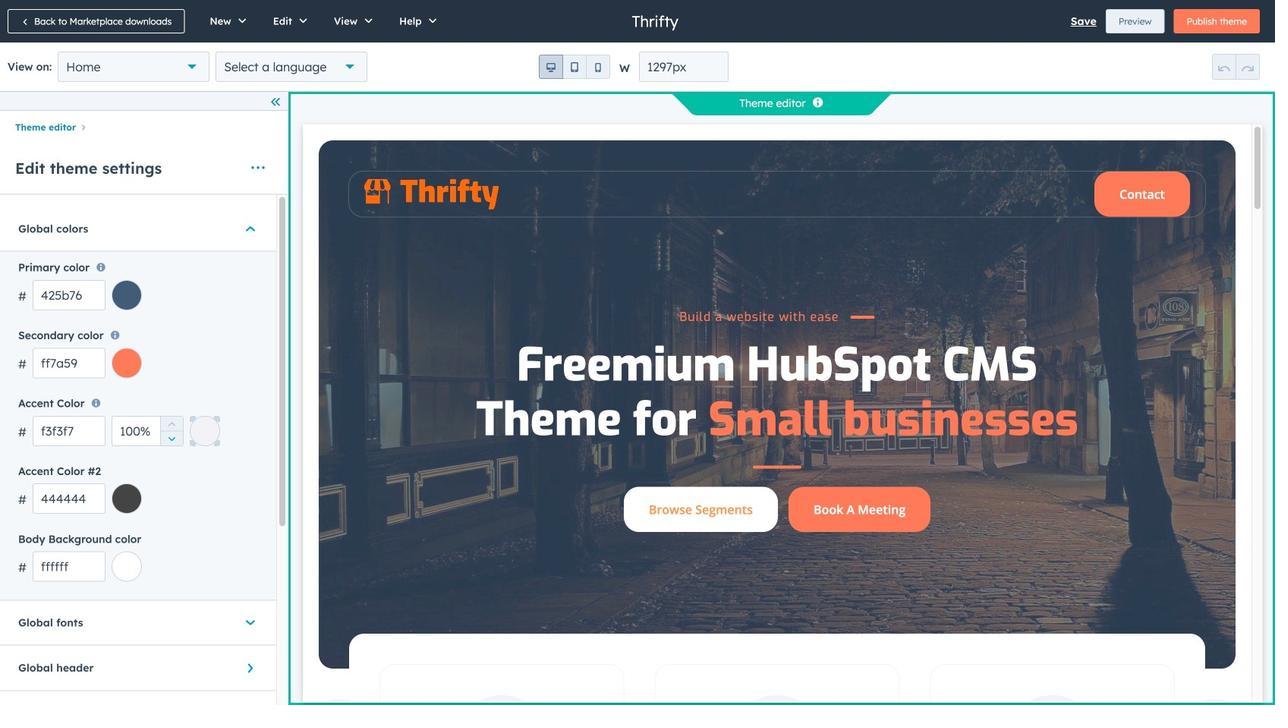 Task type: describe. For each thing, give the bounding box(es) containing it.
0 vertical spatial caret image
[[246, 221, 255, 236]]

2 horizontal spatial group
[[1213, 54, 1260, 80]]



Task type: locate. For each thing, give the bounding box(es) containing it.
0 horizontal spatial group
[[160, 416, 183, 446]]

None text field
[[33, 280, 106, 310], [33, 348, 106, 378], [33, 416, 106, 446], [33, 484, 106, 514], [33, 552, 106, 582], [33, 280, 106, 310], [33, 348, 106, 378], [33, 416, 106, 446], [33, 484, 106, 514], [33, 552, 106, 582]]

navigation
[[0, 117, 288, 136]]

1 horizontal spatial group
[[539, 55, 610, 79]]

1 vertical spatial caret image
[[243, 664, 258, 673]]

opacity input text field
[[112, 416, 184, 446]]

group
[[1213, 54, 1260, 80], [539, 55, 610, 79], [160, 416, 183, 446]]

caret image
[[246, 221, 255, 236], [243, 664, 258, 673]]

caret image
[[246, 615, 255, 631]]

None text field
[[639, 52, 729, 82]]



Task type: vqa. For each thing, say whether or not it's contained in the screenshot.
edit columns
no



